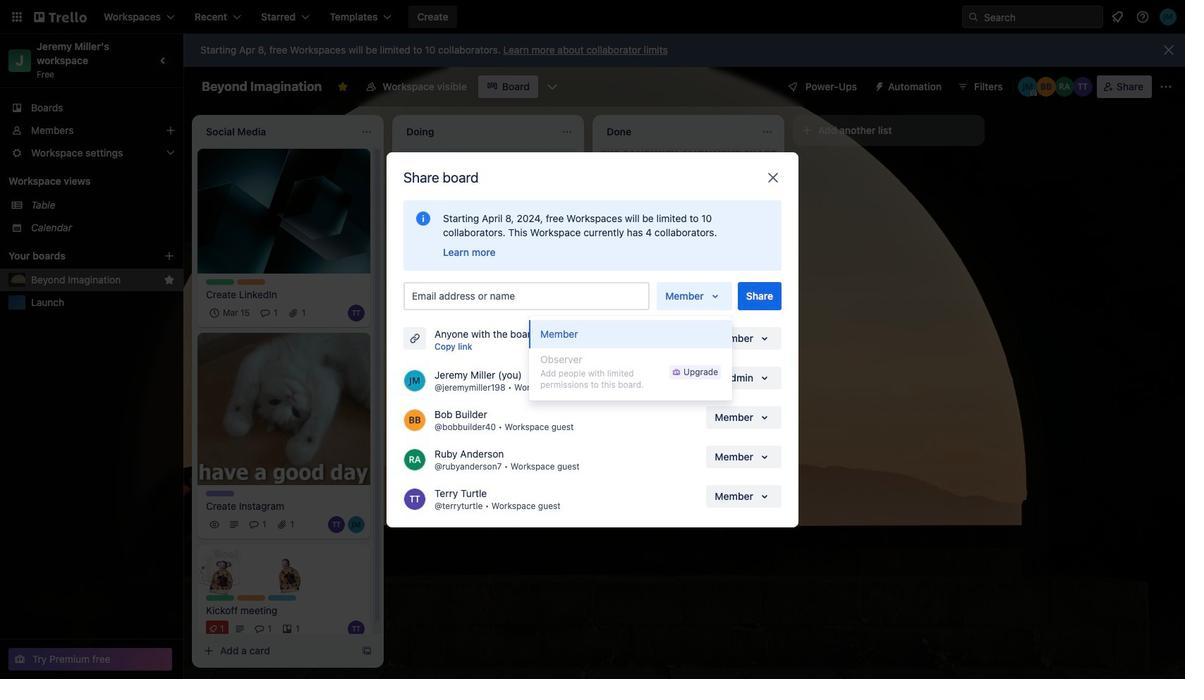 Task type: vqa. For each thing, say whether or not it's contained in the screenshot.
the Greg Robinson (gregrobinson96) Icon
no



Task type: locate. For each thing, give the bounding box(es) containing it.
group
[[529, 316, 733, 401]]

add board image
[[164, 251, 175, 262]]

1 vertical spatial ruby anderson (rubyanderson7) image
[[404, 449, 426, 471]]

bob builder (bobbuilder40) image down search field
[[1037, 77, 1057, 97]]

0 horizontal spatial ruby anderson (rubyanderson7) image
[[404, 449, 426, 471]]

Email address or name text field
[[412, 286, 647, 306]]

1 vertical spatial color: green, title: none image
[[206, 596, 234, 601]]

2 vertical spatial terry turtle (terryturtle) image
[[348, 621, 365, 638]]

terry turtle (terryturtle) image
[[348, 305, 365, 322], [517, 330, 534, 347], [328, 517, 345, 534]]

0 horizontal spatial terry turtle (terryturtle) image
[[328, 517, 345, 534]]

1 vertical spatial create from template… image
[[562, 425, 573, 436]]

bob builder (bobbuilder40) image
[[1037, 77, 1057, 97], [404, 409, 426, 432]]

0 vertical spatial terry turtle (terryturtle) image
[[348, 305, 365, 322]]

2 horizontal spatial terry turtle (terryturtle) image
[[1073, 77, 1093, 97]]

color: green, title: none image left color: orange, title: none image at the bottom
[[206, 596, 234, 601]]

2 vertical spatial terry turtle (terryturtle) image
[[328, 517, 345, 534]]

None checkbox
[[206, 305, 254, 322]]

2 vertical spatial create from template… image
[[361, 646, 373, 657]]

2 horizontal spatial create from template… image
[[762, 382, 774, 393]]

2 horizontal spatial terry turtle (terryturtle) image
[[517, 330, 534, 347]]

star or unstar board image
[[338, 81, 349, 92]]

0 vertical spatial ruby anderson (rubyanderson7) image
[[1055, 77, 1075, 97]]

ruby anderson (rubyanderson7) image
[[1055, 77, 1075, 97], [404, 449, 426, 471]]

jeremy miller (jeremymiller198) image
[[1160, 8, 1177, 25], [1018, 77, 1038, 97], [404, 370, 426, 392], [348, 517, 365, 534]]

0 horizontal spatial create from template… image
[[361, 646, 373, 657]]

close image
[[765, 169, 782, 186]]

1 color: green, title: none image from the top
[[206, 279, 234, 285]]

0 vertical spatial terry turtle (terryturtle) image
[[1073, 77, 1093, 97]]

back to home image
[[34, 6, 87, 28]]

sm image
[[869, 76, 889, 95]]

1 horizontal spatial terry turtle (terryturtle) image
[[404, 488, 426, 511]]

color: green, title: none image for color: orange, title: none icon
[[206, 279, 234, 285]]

terry turtle (terryturtle) image
[[1073, 77, 1093, 97], [404, 488, 426, 511], [348, 621, 365, 638]]

None checkbox
[[451, 291, 526, 308]]

0 horizontal spatial bob builder (bobbuilder40) image
[[404, 409, 426, 432]]

color: green, title: none image
[[206, 279, 234, 285], [206, 596, 234, 601]]

0 vertical spatial color: green, title: none image
[[206, 279, 234, 285]]

color: orange, title: none image
[[237, 596, 265, 601]]

color: green, title: none image left color: orange, title: none icon
[[206, 279, 234, 285]]

1 horizontal spatial bob builder (bobbuilder40) image
[[1037, 77, 1057, 97]]

color: bold red, title: "thoughts" element
[[407, 364, 435, 370]]

1 horizontal spatial terry turtle (terryturtle) image
[[348, 305, 365, 322]]

color: orange, title: none image
[[237, 279, 265, 285]]

bob builder (bobbuilder40) image down the color: bold red, title: "thoughts" element
[[404, 409, 426, 432]]

ruby anderson (rubyanderson7) image
[[556, 330, 573, 347]]

2 color: green, title: none image from the top
[[206, 596, 234, 601]]

show menu image
[[1160, 80, 1174, 94]]

search image
[[968, 11, 980, 23]]

1 horizontal spatial create from template… image
[[562, 425, 573, 436]]

create from template… image
[[762, 382, 774, 393], [562, 425, 573, 436], [361, 646, 373, 657]]

1 vertical spatial bob builder (bobbuilder40) image
[[404, 409, 426, 432]]

1 horizontal spatial ruby anderson (rubyanderson7) image
[[1055, 77, 1075, 97]]



Task type: describe. For each thing, give the bounding box(es) containing it.
0 notifications image
[[1110, 8, 1127, 25]]

0 horizontal spatial terry turtle (terryturtle) image
[[348, 621, 365, 638]]

0 vertical spatial bob builder (bobbuilder40) image
[[1037, 77, 1057, 97]]

1 vertical spatial terry turtle (terryturtle) image
[[404, 488, 426, 511]]

0 vertical spatial create from template… image
[[762, 382, 774, 393]]

color: green, title: none image for color: orange, title: none image at the bottom
[[206, 596, 234, 601]]

customize views image
[[546, 80, 560, 94]]

jeremy miller (jeremymiller198) image
[[536, 330, 553, 347]]

1 vertical spatial terry turtle (terryturtle) image
[[517, 330, 534, 347]]

color: purple, title: none image
[[206, 491, 234, 497]]

Board name text field
[[195, 76, 329, 98]]

color: sky, title: "sparkling" element
[[268, 596, 296, 601]]

your boards with 2 items element
[[8, 248, 143, 265]]

primary element
[[0, 0, 1186, 34]]

open information menu image
[[1136, 10, 1151, 24]]

starred icon image
[[164, 275, 175, 286]]

Search field
[[980, 6, 1103, 28]]



